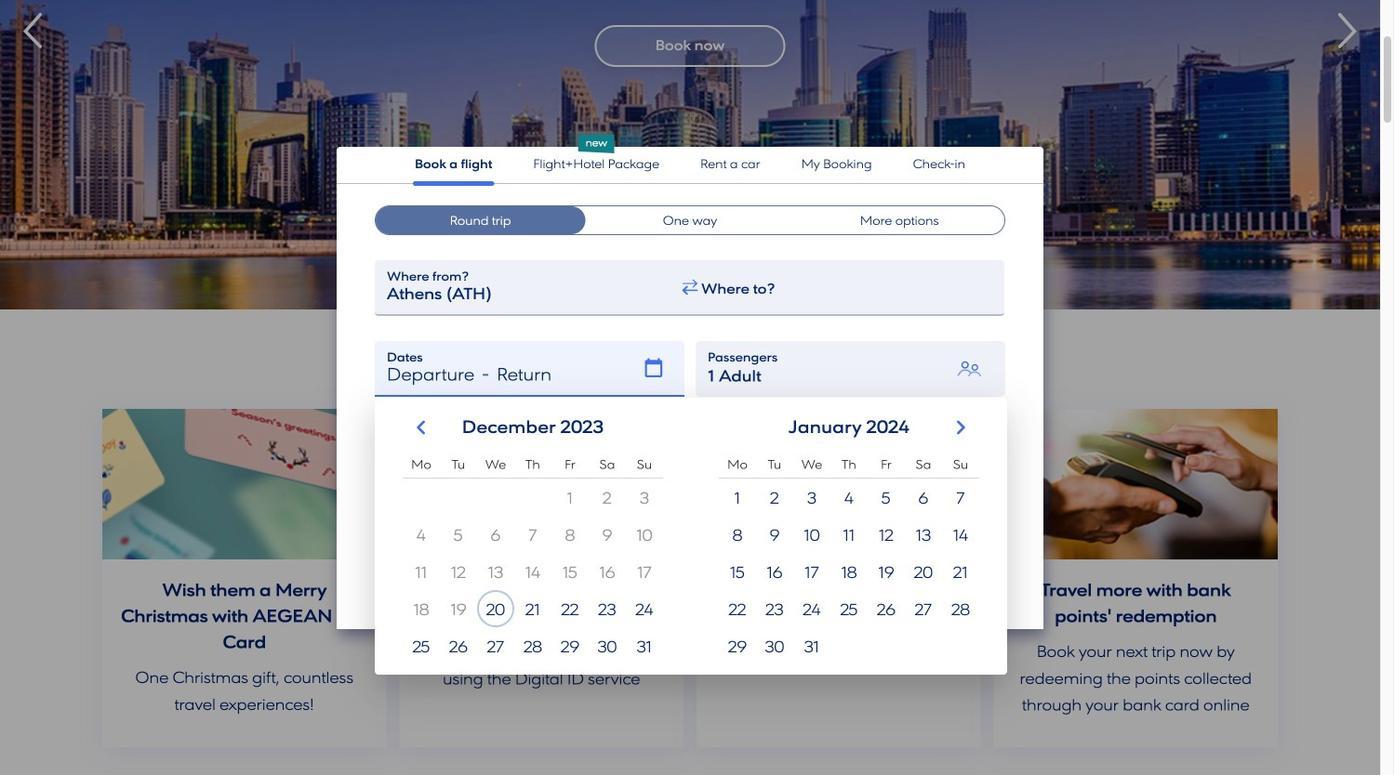 Task type: locate. For each thing, give the bounding box(es) containing it.
tab list
[[337, 147, 1044, 186]]

None text field
[[375, 260, 690, 316], [689, 260, 1005, 316], [375, 260, 690, 316], [689, 260, 1005, 316]]

previous slide image
[[0, 0, 65, 72]]

next slide image
[[1315, 0, 1380, 72]]

arrowdown image
[[499, 564, 510, 571]]



Task type: describe. For each thing, give the bounding box(es) containing it.
next month element
[[626, 413, 663, 457]]

passengers image
[[957, 359, 982, 381]]



